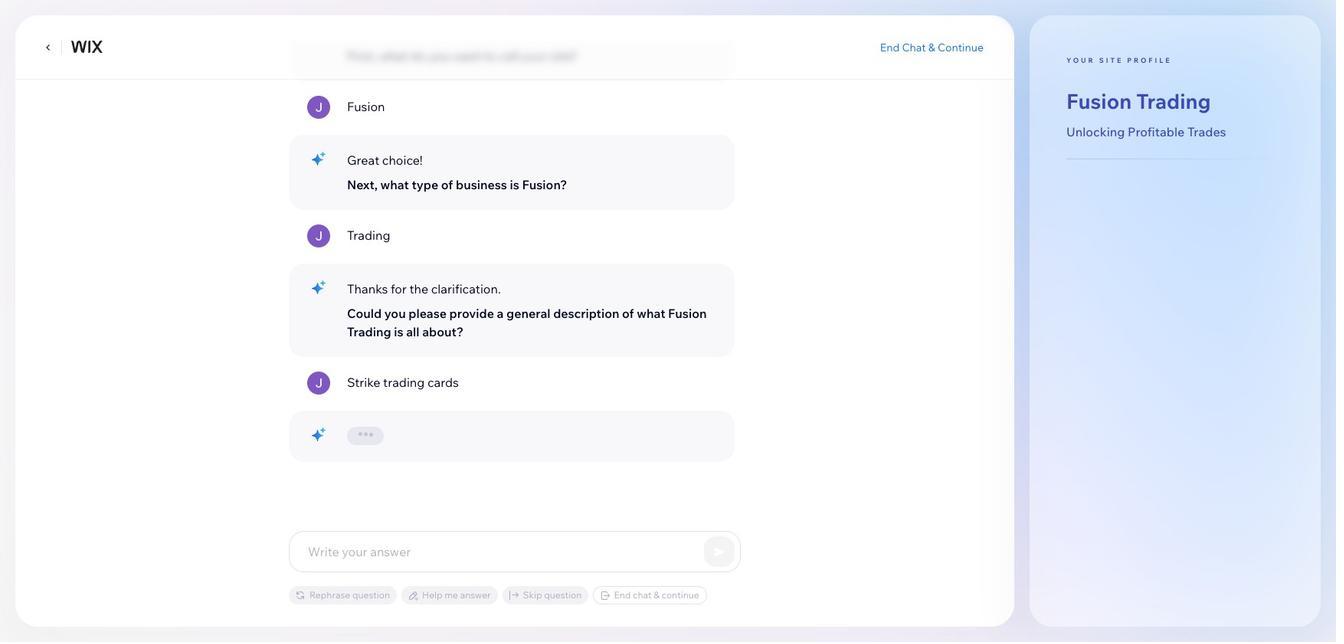 Task type: describe. For each thing, give the bounding box(es) containing it.
chat
[[902, 41, 926, 54]]

what for first,
[[379, 48, 408, 64]]

the
[[410, 281, 429, 297]]

profile
[[1128, 56, 1172, 64]]

skip
[[523, 589, 542, 601]]

is inside could you please provide a general description of what fusion trading is all about?
[[394, 324, 404, 340]]

unlocking
[[1067, 124, 1125, 139]]

fusion for fusion trading
[[1067, 88, 1132, 114]]

what inside could you please provide a general description of what fusion trading is all about?
[[637, 306, 666, 321]]

thanks
[[347, 281, 388, 297]]

end chat & continue button
[[880, 41, 984, 54]]

great choice!
[[347, 153, 423, 168]]

profitable
[[1128, 124, 1185, 139]]

business
[[456, 177, 507, 192]]

call
[[499, 48, 519, 64]]

fusion?
[[522, 177, 567, 192]]

clarification.
[[431, 281, 501, 297]]

& for chat
[[929, 41, 936, 54]]

all
[[406, 324, 420, 340]]

cards
[[428, 375, 459, 390]]

end for end chat & continue
[[880, 41, 900, 54]]

your
[[1067, 56, 1096, 64]]

jacob image for fusion
[[307, 96, 330, 119]]

fusion trading
[[1067, 88, 1211, 114]]

unlocking profitable trades
[[1067, 124, 1227, 139]]

your site profile
[[1067, 56, 1172, 64]]

a
[[497, 306, 504, 321]]

please
[[409, 306, 447, 321]]

do
[[411, 48, 426, 64]]

of inside could you please provide a general description of what fusion trading is all about?
[[622, 306, 634, 321]]

want
[[453, 48, 481, 64]]

& for chat
[[654, 589, 660, 601]]

help me answer
[[422, 589, 491, 601]]

site?
[[551, 48, 578, 64]]

fusion inside could you please provide a general description of what fusion trading is all about?
[[668, 306, 707, 321]]

strike
[[347, 375, 381, 390]]

jacob image
[[307, 372, 330, 395]]

me
[[445, 589, 458, 601]]

choice!
[[382, 153, 423, 168]]

1 vertical spatial trading
[[347, 228, 390, 243]]

trading inside could you please provide a general description of what fusion trading is all about?
[[347, 324, 391, 340]]

first,
[[347, 48, 377, 64]]

continue
[[662, 589, 700, 601]]

end chat & continue
[[614, 589, 700, 601]]

what for next,
[[381, 177, 409, 192]]

Write your answer text field
[[290, 532, 740, 572]]

about?
[[422, 324, 464, 340]]



Task type: locate. For each thing, give the bounding box(es) containing it.
1 vertical spatial of
[[622, 306, 634, 321]]

2 vertical spatial trading
[[347, 324, 391, 340]]

for
[[391, 281, 407, 297]]

is left all
[[394, 324, 404, 340]]

of right description
[[622, 306, 634, 321]]

1 horizontal spatial question
[[544, 589, 582, 601]]

provide
[[450, 306, 494, 321]]

could you please provide a general description of what fusion trading is all about?
[[347, 306, 707, 340]]

continue
[[938, 41, 984, 54]]

what
[[379, 48, 408, 64], [381, 177, 409, 192], [637, 306, 666, 321]]

strike trading cards
[[347, 375, 459, 390]]

1 horizontal spatial &
[[929, 41, 936, 54]]

question for skip question
[[544, 589, 582, 601]]

jacob image for trading
[[307, 225, 330, 248]]

fusion
[[1067, 88, 1132, 114], [347, 99, 385, 114], [668, 306, 707, 321]]

end left chat
[[614, 589, 631, 601]]

your
[[522, 48, 548, 64]]

of
[[441, 177, 453, 192], [622, 306, 634, 321]]

you right do
[[429, 48, 450, 64]]

question for rephrase question
[[352, 589, 390, 601]]

type
[[412, 177, 439, 192]]

0 vertical spatial you
[[429, 48, 450, 64]]

&
[[929, 41, 936, 54], [654, 589, 660, 601]]

is left fusion?
[[510, 177, 520, 192]]

0 horizontal spatial you
[[385, 306, 406, 321]]

fusion for fusion
[[347, 99, 385, 114]]

1 vertical spatial you
[[385, 306, 406, 321]]

skip question
[[523, 589, 582, 601]]

end for end chat & continue
[[614, 589, 631, 601]]

jacob image
[[307, 96, 330, 119], [307, 225, 330, 248]]

0 horizontal spatial is
[[394, 324, 404, 340]]

to
[[484, 48, 496, 64]]

0 vertical spatial jacob image
[[307, 96, 330, 119]]

trading
[[1137, 88, 1211, 114], [347, 228, 390, 243], [347, 324, 391, 340]]

0 vertical spatial what
[[379, 48, 408, 64]]

help
[[422, 589, 443, 601]]

1 vertical spatial &
[[654, 589, 660, 601]]

of right type
[[441, 177, 453, 192]]

0 horizontal spatial &
[[654, 589, 660, 601]]

0 horizontal spatial of
[[441, 177, 453, 192]]

0 vertical spatial of
[[441, 177, 453, 192]]

what left do
[[379, 48, 408, 64]]

you inside could you please provide a general description of what fusion trading is all about?
[[385, 306, 406, 321]]

2 horizontal spatial fusion
[[1067, 88, 1132, 114]]

thanks for the clarification.
[[347, 281, 501, 297]]

you down the for
[[385, 306, 406, 321]]

0 vertical spatial trading
[[1137, 88, 1211, 114]]

1 vertical spatial what
[[381, 177, 409, 192]]

1 horizontal spatial of
[[622, 306, 634, 321]]

is
[[510, 177, 520, 192], [394, 324, 404, 340]]

1 vertical spatial is
[[394, 324, 404, 340]]

1 jacob image from the top
[[307, 96, 330, 119]]

could
[[347, 306, 382, 321]]

2 question from the left
[[544, 589, 582, 601]]

1 horizontal spatial you
[[429, 48, 450, 64]]

& right "chat"
[[929, 41, 936, 54]]

1 vertical spatial jacob image
[[307, 225, 330, 248]]

0 vertical spatial end
[[880, 41, 900, 54]]

1 horizontal spatial is
[[510, 177, 520, 192]]

trading down next,
[[347, 228, 390, 243]]

1 question from the left
[[352, 589, 390, 601]]

& right chat
[[654, 589, 660, 601]]

end left "chat"
[[880, 41, 900, 54]]

1 horizontal spatial fusion
[[668, 306, 707, 321]]

next,
[[347, 177, 378, 192]]

question
[[352, 589, 390, 601], [544, 589, 582, 601]]

1 horizontal spatial end
[[880, 41, 900, 54]]

question right the rephrase
[[352, 589, 390, 601]]

trading up profitable
[[1137, 88, 1211, 114]]

end
[[880, 41, 900, 54], [614, 589, 631, 601]]

0 horizontal spatial fusion
[[347, 99, 385, 114]]

0 horizontal spatial question
[[352, 589, 390, 601]]

end chat & continue
[[880, 41, 984, 54]]

site
[[1100, 56, 1124, 64]]

0 horizontal spatial end
[[614, 589, 631, 601]]

you
[[429, 48, 450, 64], [385, 306, 406, 321]]

trading down could
[[347, 324, 391, 340]]

0 vertical spatial &
[[929, 41, 936, 54]]

1 vertical spatial end
[[614, 589, 631, 601]]

next, what type of business is fusion?
[[347, 177, 567, 192]]

2 vertical spatial what
[[637, 306, 666, 321]]

what right description
[[637, 306, 666, 321]]

chat
[[633, 589, 652, 601]]

description
[[553, 306, 620, 321]]

question right 'skip'
[[544, 589, 582, 601]]

answer
[[460, 589, 491, 601]]

trades
[[1188, 124, 1227, 139]]

0 vertical spatial is
[[510, 177, 520, 192]]

2 jacob image from the top
[[307, 225, 330, 248]]

first, what do you want to call your site?
[[347, 48, 578, 64]]

rephrase question
[[310, 589, 390, 601]]

great
[[347, 153, 380, 168]]

rephrase
[[310, 589, 350, 601]]

general
[[507, 306, 551, 321]]

trading
[[383, 375, 425, 390]]

what down choice!
[[381, 177, 409, 192]]



Task type: vqa. For each thing, say whether or not it's contained in the screenshot.
what within COULD YOU PLEASE PROVIDE A GENERAL DESCRIPTION OF WHAT FUSION TRADING IS ALL ABOUT?
yes



